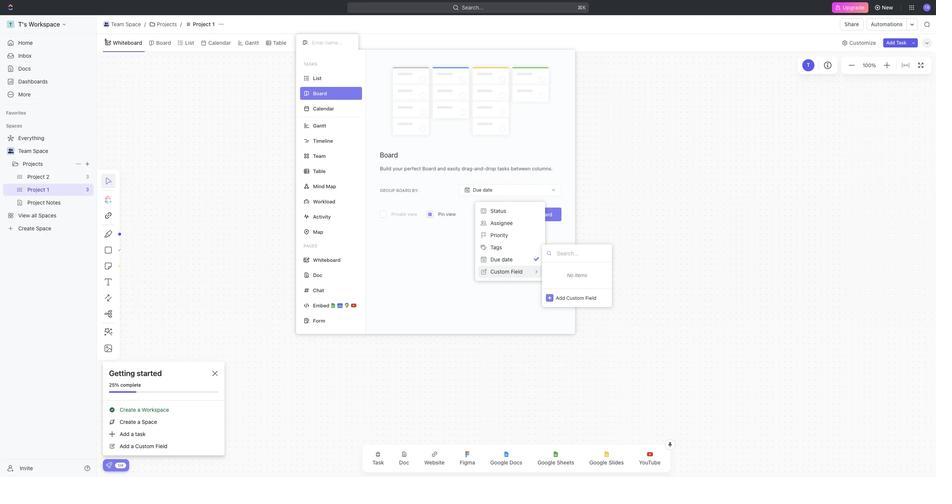 Task type: vqa. For each thing, say whether or not it's contained in the screenshot.
topmost Table
yes



Task type: locate. For each thing, give the bounding box(es) containing it.
team space up whiteboard link
[[111, 21, 141, 27]]

1 vertical spatial map
[[313, 229, 323, 235]]

add inside "button"
[[887, 40, 895, 45]]

custom
[[491, 269, 510, 275], [566, 295, 584, 301], [135, 443, 154, 450]]

assignee
[[491, 220, 513, 226]]

add for add custom field
[[556, 295, 565, 301]]

no
[[567, 272, 574, 279]]

0 vertical spatial list
[[185, 39, 194, 46]]

due date button
[[459, 184, 562, 197]]

create
[[120, 407, 136, 413], [120, 419, 136, 426]]

0 horizontal spatial gantt
[[245, 39, 259, 46]]

create a space
[[120, 419, 157, 426]]

0 horizontal spatial board
[[156, 39, 171, 46]]

status button
[[478, 205, 542, 217]]

add inside dropdown button
[[556, 295, 565, 301]]

team down 'timeline'
[[313, 153, 326, 159]]

0 vertical spatial doc
[[313, 272, 322, 278]]

1 horizontal spatial user group image
[[104, 22, 109, 26]]

2 horizontal spatial board
[[537, 212, 553, 218]]

1 horizontal spatial custom
[[491, 269, 510, 275]]

tags
[[491, 244, 502, 251]]

a up the create a space
[[137, 407, 140, 413]]

field
[[511, 269, 523, 275], [586, 295, 597, 301], [156, 443, 167, 450]]

mind map
[[313, 183, 336, 189]]

project 1 link
[[183, 20, 217, 29]]

2 vertical spatial custom
[[135, 443, 154, 450]]

workload
[[313, 199, 335, 205]]

board
[[156, 39, 171, 46], [380, 151, 398, 159], [537, 212, 553, 218]]

due date up status at right top
[[473, 187, 493, 193]]

map right mind at left
[[326, 183, 336, 189]]

started
[[137, 369, 162, 378]]

due inside dropdown button
[[473, 187, 482, 193]]

0 horizontal spatial /
[[144, 21, 146, 27]]

task down automations button
[[897, 40, 907, 45]]

list down view at the left of page
[[313, 75, 322, 81]]

date up custom field
[[502, 256, 513, 263]]

3 google from the left
[[590, 460, 607, 466]]

0 horizontal spatial field
[[156, 443, 167, 450]]

table right gantt link
[[273, 39, 287, 46]]

0 vertical spatial custom
[[491, 269, 510, 275]]

team
[[111, 21, 124, 27], [18, 148, 31, 154], [313, 153, 326, 159]]

add custom field
[[556, 295, 597, 301]]

0 horizontal spatial whiteboard
[[113, 39, 142, 46]]

0 vertical spatial due date
[[473, 187, 493, 193]]

0 horizontal spatial space
[[33, 148, 48, 154]]

0 vertical spatial team space link
[[101, 20, 143, 29]]

whiteboard link
[[111, 37, 142, 48]]

0 horizontal spatial due
[[473, 187, 482, 193]]

date for due date button
[[502, 256, 513, 263]]

google left slides
[[590, 460, 607, 466]]

1 vertical spatial doc
[[399, 460, 409, 466]]

website button
[[418, 447, 451, 471]]

home
[[18, 40, 33, 46]]

space
[[126, 21, 141, 27], [33, 148, 48, 154], [142, 419, 157, 426]]

1 horizontal spatial field
[[511, 269, 523, 275]]

user group image
[[104, 22, 109, 26], [8, 149, 13, 154]]

1 vertical spatial list
[[313, 75, 322, 81]]

2 horizontal spatial custom
[[566, 295, 584, 301]]

due date for due date dropdown button
[[473, 187, 493, 193]]

0 vertical spatial create
[[120, 407, 136, 413]]

1 vertical spatial docs
[[510, 460, 523, 466]]

1 vertical spatial projects
[[23, 161, 43, 167]]

100%
[[863, 62, 876, 68]]

Enter name... field
[[311, 39, 352, 46]]

whiteboard left board link
[[113, 39, 142, 46]]

1 vertical spatial team space link
[[18, 145, 92, 157]]

create a workspace
[[120, 407, 169, 413]]

due date up custom field
[[491, 256, 513, 263]]

doc up chat in the left of the page
[[313, 272, 322, 278]]

1 horizontal spatial doc
[[399, 460, 409, 466]]

due for due date button
[[491, 256, 500, 263]]

custom down due date button
[[491, 269, 510, 275]]

1 vertical spatial board
[[380, 151, 398, 159]]

google slides
[[590, 460, 624, 466]]

task inside task button
[[372, 460, 384, 466]]

field down items
[[586, 295, 597, 301]]

1 horizontal spatial team space
[[111, 21, 141, 27]]

0 horizontal spatial task
[[372, 460, 384, 466]]

0 vertical spatial gantt
[[245, 39, 259, 46]]

google docs
[[490, 460, 523, 466]]

youtube button
[[633, 447, 667, 471]]

a
[[137, 407, 140, 413], [137, 419, 140, 426], [131, 431, 134, 438], [131, 443, 134, 450]]

priority button
[[478, 230, 542, 242]]

doc button
[[393, 447, 415, 471]]

custom field
[[491, 269, 523, 275]]

1
[[212, 21, 215, 27]]

1 horizontal spatial google
[[538, 460, 556, 466]]

slides
[[609, 460, 624, 466]]

0 horizontal spatial team space link
[[18, 145, 92, 157]]

due inside button
[[491, 256, 500, 263]]

gantt
[[245, 39, 259, 46], [313, 123, 326, 129]]

projects inside tree
[[23, 161, 43, 167]]

2 horizontal spatial google
[[590, 460, 607, 466]]

date inside button
[[502, 256, 513, 263]]

onboarding checklist button element
[[106, 463, 112, 469]]

custom down task
[[135, 443, 154, 450]]

2 / from the left
[[180, 21, 182, 27]]

0 vertical spatial due
[[473, 187, 482, 193]]

create up the create a space
[[120, 407, 136, 413]]

tree
[[3, 132, 93, 235]]

team inside tree
[[18, 148, 31, 154]]

2 horizontal spatial space
[[142, 419, 157, 426]]

add custom field button
[[542, 289, 612, 307]]

2 vertical spatial field
[[156, 443, 167, 450]]

0 vertical spatial projects
[[157, 21, 177, 27]]

0 horizontal spatial date
[[483, 187, 493, 193]]

project 1
[[193, 21, 215, 27]]

doc inside button
[[399, 460, 409, 466]]

1 vertical spatial table
[[313, 168, 326, 174]]

0 vertical spatial user group image
[[104, 22, 109, 26]]

0 vertical spatial projects link
[[147, 20, 179, 29]]

1 vertical spatial space
[[33, 148, 48, 154]]

1 vertical spatial field
[[586, 295, 597, 301]]

100% button
[[862, 61, 878, 70]]

status
[[491, 208, 506, 214]]

0 horizontal spatial team space
[[18, 148, 48, 154]]

1 vertical spatial team space
[[18, 148, 48, 154]]

1 horizontal spatial space
[[126, 21, 141, 27]]

0 horizontal spatial docs
[[18, 65, 31, 72]]

0 vertical spatial date
[[483, 187, 493, 193]]

date up status at right top
[[483, 187, 493, 193]]

1 vertical spatial calendar
[[313, 105, 334, 112]]

1 horizontal spatial board
[[380, 151, 398, 159]]

date inside dropdown button
[[483, 187, 493, 193]]

google right "figma"
[[490, 460, 508, 466]]

field down the create a space
[[156, 443, 167, 450]]

doc right task button
[[399, 460, 409, 466]]

dashboards
[[18, 78, 48, 85]]

date for due date dropdown button
[[483, 187, 493, 193]]

inbox link
[[3, 50, 93, 62]]

1 vertical spatial date
[[502, 256, 513, 263]]

1 horizontal spatial list
[[313, 75, 322, 81]]

a up task
[[137, 419, 140, 426]]

1 horizontal spatial date
[[502, 256, 513, 263]]

add for add task
[[887, 40, 895, 45]]

due date
[[473, 187, 493, 193], [491, 256, 513, 263]]

1 vertical spatial whiteboard
[[313, 257, 341, 263]]

list down project 1 link
[[185, 39, 194, 46]]

0 vertical spatial whiteboard
[[113, 39, 142, 46]]

task left doc button
[[372, 460, 384, 466]]

spaces
[[6, 123, 22, 129]]

gantt left "table" link
[[245, 39, 259, 46]]

map down activity
[[313, 229, 323, 235]]

0 horizontal spatial table
[[273, 39, 287, 46]]

0 vertical spatial map
[[326, 183, 336, 189]]

list
[[185, 39, 194, 46], [313, 75, 322, 81]]

0 vertical spatial docs
[[18, 65, 31, 72]]

Search... text field
[[557, 248, 608, 259]]

due date inside button
[[491, 256, 513, 263]]

custom down no items
[[566, 295, 584, 301]]

1 google from the left
[[490, 460, 508, 466]]

gantt up 'timeline'
[[313, 123, 326, 129]]

projects
[[157, 21, 177, 27], [23, 161, 43, 167]]

1 horizontal spatial projects
[[157, 21, 177, 27]]

calendar link
[[207, 37, 231, 48]]

0 horizontal spatial user group image
[[8, 149, 13, 154]]

1 horizontal spatial docs
[[510, 460, 523, 466]]

0 vertical spatial board
[[156, 39, 171, 46]]

0 horizontal spatial custom
[[135, 443, 154, 450]]

1 vertical spatial create
[[120, 419, 136, 426]]

items
[[575, 272, 587, 279]]

1 horizontal spatial /
[[180, 21, 182, 27]]

add a custom field
[[120, 443, 167, 450]]

1 vertical spatial due
[[491, 256, 500, 263]]

gantt link
[[244, 37, 259, 48]]

0 vertical spatial space
[[126, 21, 141, 27]]

2 google from the left
[[538, 460, 556, 466]]

space inside tree
[[33, 148, 48, 154]]

map
[[326, 183, 336, 189], [313, 229, 323, 235]]

google sheets
[[538, 460, 574, 466]]

1 vertical spatial gantt
[[313, 123, 326, 129]]

create for create a space
[[120, 419, 136, 426]]

automations button
[[867, 19, 907, 30]]

2 vertical spatial space
[[142, 419, 157, 426]]

0 horizontal spatial google
[[490, 460, 508, 466]]

google inside "button"
[[490, 460, 508, 466]]

0 horizontal spatial projects
[[23, 161, 43, 167]]

/
[[144, 21, 146, 27], [180, 21, 182, 27]]

create up "add a task"
[[120, 419, 136, 426]]

google left sheets
[[538, 460, 556, 466]]

a left task
[[131, 431, 134, 438]]

a down "add a task"
[[131, 443, 134, 450]]

whiteboard
[[113, 39, 142, 46], [313, 257, 341, 263]]

1 create from the top
[[120, 407, 136, 413]]

team space
[[111, 21, 141, 27], [18, 148, 48, 154]]

1 vertical spatial user group image
[[8, 149, 13, 154]]

google
[[490, 460, 508, 466], [538, 460, 556, 466], [590, 460, 607, 466]]

t
[[807, 62, 810, 68]]

team space down the spaces
[[18, 148, 48, 154]]

field down due date button
[[511, 269, 523, 275]]

1 vertical spatial projects link
[[23, 158, 72, 170]]

add for add a custom field
[[120, 443, 130, 450]]

figma button
[[454, 447, 481, 471]]

0 vertical spatial calendar
[[208, 39, 231, 46]]

task inside add task "button"
[[897, 40, 907, 45]]

docs
[[18, 65, 31, 72], [510, 460, 523, 466]]

1 horizontal spatial task
[[897, 40, 907, 45]]

table up mind at left
[[313, 168, 326, 174]]

calendar up 'timeline'
[[313, 105, 334, 112]]

team space link
[[101, 20, 143, 29], [18, 145, 92, 157]]

25%
[[109, 383, 119, 388]]

task
[[897, 40, 907, 45], [372, 460, 384, 466]]

tree containing team space
[[3, 132, 93, 235]]

add
[[887, 40, 895, 45], [556, 295, 565, 301], [120, 431, 130, 438], [120, 443, 130, 450]]

whiteboard up chat in the left of the page
[[313, 257, 341, 263]]

1 horizontal spatial whiteboard
[[313, 257, 341, 263]]

invite
[[20, 465, 33, 472]]

team up whiteboard link
[[111, 21, 124, 27]]

due date inside dropdown button
[[473, 187, 493, 193]]

group board by:
[[380, 188, 419, 193]]

0 vertical spatial field
[[511, 269, 523, 275]]

0 horizontal spatial team
[[18, 148, 31, 154]]

add for add a task
[[120, 431, 130, 438]]

2 create from the top
[[120, 419, 136, 426]]

0 vertical spatial task
[[897, 40, 907, 45]]

1 horizontal spatial due
[[491, 256, 500, 263]]

team down the spaces
[[18, 148, 31, 154]]

1 vertical spatial due date
[[491, 256, 513, 263]]

2 vertical spatial board
[[537, 212, 553, 218]]

create for create a workspace
[[120, 407, 136, 413]]

table
[[273, 39, 287, 46], [313, 168, 326, 174]]

calendar down 1 on the left of the page
[[208, 39, 231, 46]]

calendar
[[208, 39, 231, 46], [313, 105, 334, 112]]

1 horizontal spatial map
[[326, 183, 336, 189]]

1 vertical spatial task
[[372, 460, 384, 466]]



Task type: describe. For each thing, give the bounding box(es) containing it.
getting
[[109, 369, 135, 378]]

google for google slides
[[590, 460, 607, 466]]

add task
[[887, 40, 907, 45]]

1 horizontal spatial team
[[111, 21, 124, 27]]

1 vertical spatial custom
[[566, 295, 584, 301]]

customize
[[850, 39, 876, 46]]

group
[[380, 188, 395, 193]]

1 horizontal spatial gantt
[[313, 123, 326, 129]]

complete
[[120, 383, 141, 388]]

youtube
[[639, 460, 661, 466]]

google docs button
[[484, 447, 529, 471]]

new button
[[872, 2, 898, 14]]

docs inside "button"
[[510, 460, 523, 466]]

list link
[[184, 37, 194, 48]]

due date for due date button
[[491, 256, 513, 263]]

google slides button
[[584, 447, 630, 471]]

2 horizontal spatial field
[[586, 295, 597, 301]]

getting started
[[109, 369, 162, 378]]

team space inside tree
[[18, 148, 48, 154]]

1/4
[[118, 463, 124, 468]]

0 horizontal spatial map
[[313, 229, 323, 235]]

share button
[[840, 18, 864, 30]]

project
[[193, 21, 211, 27]]

team space link inside tree
[[18, 145, 92, 157]]

figma
[[460, 460, 475, 466]]

0 horizontal spatial calendar
[[208, 39, 231, 46]]

view button
[[296, 37, 321, 48]]

0 vertical spatial team space
[[111, 21, 141, 27]]

1 horizontal spatial projects link
[[147, 20, 179, 29]]

dashboards link
[[3, 76, 93, 88]]

add a task
[[120, 431, 146, 438]]

due for due date dropdown button
[[473, 187, 482, 193]]

assignee button
[[478, 217, 542, 230]]

activity
[[313, 214, 331, 220]]

onboarding checklist button image
[[106, 463, 112, 469]]

home link
[[3, 37, 93, 49]]

table link
[[272, 37, 287, 48]]

upgrade
[[843, 4, 865, 11]]

1 horizontal spatial team space link
[[101, 20, 143, 29]]

view button
[[296, 34, 321, 52]]

task button
[[366, 447, 390, 471]]

google sheets button
[[532, 447, 580, 471]]

share
[[845, 21, 859, 27]]

chat
[[313, 287, 324, 294]]

0 horizontal spatial doc
[[313, 272, 322, 278]]

1 horizontal spatial calendar
[[313, 105, 334, 112]]

board link
[[155, 37, 171, 48]]

1 horizontal spatial table
[[313, 168, 326, 174]]

a for custom
[[131, 443, 134, 450]]

a for task
[[131, 431, 134, 438]]

website
[[424, 460, 445, 466]]

new
[[882, 4, 893, 11]]

upgrade link
[[832, 2, 869, 13]]

⌘k
[[578, 4, 586, 11]]

sidebar navigation
[[0, 15, 97, 478]]

view
[[306, 39, 318, 46]]

a for space
[[137, 419, 140, 426]]

add task button
[[884, 38, 910, 47]]

inbox
[[18, 52, 32, 59]]

embed
[[313, 303, 329, 309]]

due date button
[[478, 254, 542, 266]]

0 horizontal spatial list
[[185, 39, 194, 46]]

by:
[[412, 188, 419, 193]]

automations
[[871, 21, 903, 27]]

google for google docs
[[490, 460, 508, 466]]

docs link
[[3, 63, 93, 75]]

1 / from the left
[[144, 21, 146, 27]]

customize button
[[840, 37, 879, 48]]

board
[[396, 188, 411, 193]]

25% complete
[[109, 383, 141, 388]]

0 horizontal spatial projects link
[[23, 158, 72, 170]]

docs inside sidebar "navigation"
[[18, 65, 31, 72]]

google for google sheets
[[538, 460, 556, 466]]

close image
[[212, 371, 218, 377]]

user group image inside tree
[[8, 149, 13, 154]]

no items
[[567, 272, 587, 279]]

workspace
[[142, 407, 169, 413]]

gantt inside gantt link
[[245, 39, 259, 46]]

tree inside sidebar "navigation"
[[3, 132, 93, 235]]

2 horizontal spatial team
[[313, 153, 326, 159]]

search...
[[462, 4, 484, 11]]

a for workspace
[[137, 407, 140, 413]]

favorites button
[[3, 109, 29, 118]]

0 vertical spatial table
[[273, 39, 287, 46]]

sheets
[[557, 460, 574, 466]]

task
[[135, 431, 146, 438]]

tags button
[[478, 242, 542, 254]]

form
[[313, 318, 325, 324]]

favorites
[[6, 110, 26, 116]]

custom field button
[[478, 266, 542, 278]]

timeline
[[313, 138, 333, 144]]

mind
[[313, 183, 325, 189]]

priority
[[491, 232, 508, 239]]



